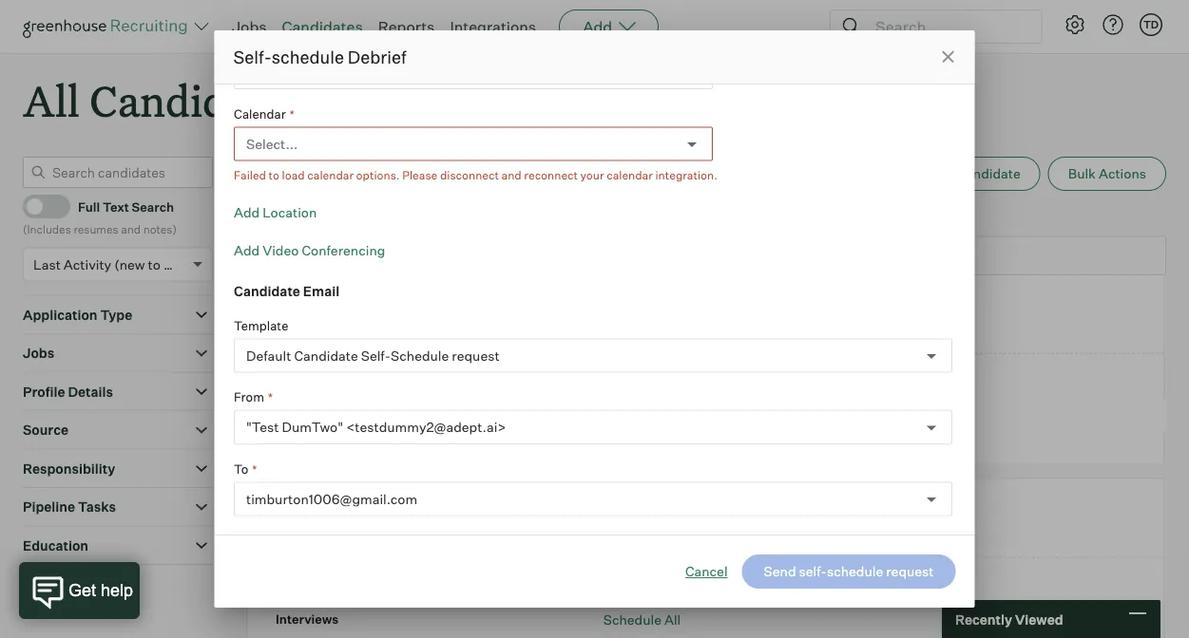 Task type: vqa. For each thing, say whether or not it's contained in the screenshot.
phone
no



Task type: describe. For each thing, give the bounding box(es) containing it.
schedule for schedule interview | send self-schedule request
[[582, 440, 640, 457]]

|
[[703, 441, 707, 456]]

reports link
[[378, 17, 435, 36]]

0 horizontal spatial jobs
[[23, 345, 54, 362]]

viewed
[[1015, 612, 1064, 628]]

checkmark image
[[31, 199, 46, 213]]

add for add
[[583, 17, 613, 36]]

1 calendar from the left
[[307, 168, 353, 182]]

last activity (new to old)
[[33, 256, 188, 273]]

request inside self-schedule debrief dialog
[[451, 348, 499, 364]]

default candidate self-schedule request
[[246, 348, 499, 364]]

add video conferencing link
[[233, 241, 385, 260]]

source
[[23, 422, 69, 439]]

4
[[303, 164, 312, 180]]

dumtwo"
[[281, 420, 343, 436]]

full text search (includes resumes and notes)
[[23, 199, 177, 236]]

manager
[[355, 522, 403, 536]]

cancel
[[685, 564, 728, 581]]

tim
[[266, 294, 295, 313]]

add location link
[[233, 203, 317, 222]]

self-schedule debrief dialog
[[214, 0, 975, 639]]

self-
[[745, 440, 773, 457]]

application
[[23, 307, 97, 323]]

1 vertical spatial candidates
[[90, 72, 307, 128]]

subject
[[233, 533, 278, 549]]

reports
[[378, 17, 435, 36]]

please
[[402, 168, 437, 182]]

send self-schedule request link
[[709, 440, 880, 457]]

tim burton senior civil engineer at rsa engineering
[[266, 294, 483, 333]]

and inside failed to load calendar options. please disconnect and reconnect your calendar integration. alert
[[501, 168, 521, 182]]

<testdummy2@adept.ai>
[[346, 420, 506, 436]]

td button
[[1136, 10, 1167, 40]]

your
[[580, 168, 604, 182]]

2 calendar from the left
[[606, 168, 653, 182]]

old)
[[164, 256, 188, 273]]

email
[[303, 283, 339, 300]]

showing
[[246, 164, 300, 180]]

a follow-up was set for sep 22, 2023 for noah harlow image
[[361, 506, 378, 517]]

integrations link
[[450, 17, 536, 36]]

pipeline
[[23, 499, 75, 516]]

add for add video conferencing
[[233, 242, 259, 259]]

screen
[[806, 522, 844, 536]]

1 horizontal spatial request
[[832, 440, 880, 457]]

1 vertical spatial all
[[665, 612, 681, 628]]

google
[[418, 522, 456, 536]]

applications
[[380, 164, 456, 180]]

"test dumtwo" <testdummy2@adept.ai>
[[246, 420, 506, 436]]

add video conferencing
[[233, 242, 385, 259]]

integrations
[[450, 17, 536, 36]]

interviews inside designer (50) interviews to schedule for preliminary screen
[[604, 522, 659, 536]]

for
[[725, 522, 740, 536]]

activity
[[64, 256, 111, 273]]

recently
[[956, 612, 1013, 628]]

(includes
[[23, 222, 71, 236]]

and inside 'full text search (includes resumes and notes)'
[[121, 222, 141, 236]]

bulk actions link
[[1049, 157, 1167, 191]]

add for add location
[[233, 204, 259, 221]]

calendar
[[233, 106, 285, 121]]

senior
[[266, 318, 301, 333]]

self-schedule debrief
[[233, 46, 407, 68]]

failed
[[233, 168, 266, 182]]

2 vertical spatial interviews
[[276, 613, 339, 628]]

to inside alert
[[268, 168, 279, 182]]

video
[[262, 242, 298, 259]]

reset
[[51, 585, 86, 602]]

add location
[[233, 204, 317, 221]]

reset filters
[[51, 585, 128, 602]]

1 vertical spatial candidate
[[233, 283, 300, 300]]

schedule all
[[604, 612, 681, 628]]

cancel link
[[685, 563, 728, 582]]

reconnect
[[524, 168, 578, 182]]

schedule all link
[[604, 612, 681, 628]]

select...
[[246, 136, 297, 152]]

showing 4 candidate applications
[[246, 164, 456, 180]]

0 vertical spatial all
[[23, 72, 80, 128]]

send
[[709, 440, 742, 457]]

disconnect
[[440, 168, 499, 182]]

last
[[33, 256, 61, 273]]

actions
[[1099, 166, 1147, 182]]

add candidate
[[928, 166, 1021, 182]]

Search candidates field
[[23, 157, 213, 188]]

search
[[132, 199, 174, 214]]

application type
[[23, 307, 132, 323]]

notes)
[[143, 222, 177, 236]]

request for first request availability button from the bottom
[[596, 573, 648, 590]]

td
[[1144, 18, 1159, 31]]

noah harlow link
[[266, 498, 358, 520]]

designer
[[589, 500, 646, 516]]

0 vertical spatial interviews
[[276, 409, 339, 424]]

jobs link
[[232, 17, 267, 36]]

1 horizontal spatial jobs
[[232, 17, 267, 36]]

2 request availability from the top
[[596, 573, 720, 590]]

tasks
[[78, 499, 116, 516]]

last activity (new to old) option
[[33, 256, 188, 273]]

timburton1006@gmail.com
[[246, 491, 417, 508]]

bulk
[[1069, 166, 1096, 182]]

profile
[[23, 384, 65, 401]]

open
[[259, 205, 290, 220]]

full
[[78, 199, 100, 214]]

availability for first request availability button from the bottom
[[651, 573, 720, 590]]

candidate email
[[233, 283, 339, 300]]



Task type: locate. For each thing, give the bounding box(es) containing it.
debrief inside dialog
[[348, 46, 407, 68]]

1 horizontal spatial to
[[268, 168, 279, 182]]

request availability up schedule all link
[[596, 573, 720, 590]]

and left reconnect
[[501, 168, 521, 182]]

design
[[266, 522, 304, 536]]

1 vertical spatial self-
[[361, 348, 390, 364]]

pipeline tasks
[[23, 499, 116, 516]]

to down (50)
[[661, 522, 672, 536]]

1 horizontal spatial all
[[665, 612, 681, 628]]

0 horizontal spatial calendar
[[307, 168, 353, 182]]

candidate for add candidate
[[957, 166, 1021, 182]]

1 request from the top
[[596, 369, 648, 386]]

at inside tim burton senior civil engineer at rsa engineering
[[379, 318, 390, 333]]

self-
[[233, 46, 272, 68], [361, 348, 390, 364]]

and
[[501, 168, 521, 182], [121, 222, 141, 236]]

candidates up self-schedule debrief
[[282, 17, 363, 36]]

request availability up interview
[[596, 369, 720, 386]]

1 vertical spatial at
[[405, 522, 416, 536]]

greenhouse recruiting image
[[23, 15, 194, 38]]

1 vertical spatial request
[[596, 573, 648, 590]]

to left old)
[[148, 256, 161, 273]]

schedule interview | send self-schedule request
[[582, 440, 880, 457]]

candidate up template
[[233, 283, 300, 300]]

civil
[[303, 318, 326, 333]]

1 vertical spatial request availability button
[[596, 573, 720, 590]]

and down text
[[121, 222, 141, 236]]

education
[[23, 538, 88, 555]]

jobs left candidates link
[[232, 17, 267, 36]]

2 vertical spatial jobs
[[23, 345, 54, 362]]

0 horizontal spatial and
[[121, 222, 141, 236]]

0 vertical spatial jobs
[[232, 17, 267, 36]]

design program manager at google
[[266, 522, 456, 536]]

1 horizontal spatial debrief
[[348, 46, 407, 68]]

1 vertical spatial schedule
[[582, 440, 640, 457]]

recently viewed
[[956, 612, 1064, 628]]

"test
[[246, 420, 279, 436]]

0 vertical spatial request availability button
[[596, 369, 720, 386]]

location
[[262, 204, 317, 221]]

harlow
[[307, 498, 358, 517]]

resumes
[[74, 222, 119, 236]]

schedule
[[390, 348, 449, 364], [582, 440, 640, 457], [604, 612, 662, 628]]

1 request availability button from the top
[[596, 369, 720, 386]]

0 vertical spatial at
[[379, 318, 390, 333]]

0 vertical spatial candidate
[[957, 166, 1021, 182]]

0 vertical spatial debrief
[[348, 46, 407, 68]]

default
[[246, 348, 291, 364]]

candidate down civil
[[294, 348, 358, 364]]

1 horizontal spatial and
[[501, 168, 521, 182]]

0 horizontal spatial debrief
[[276, 441, 317, 456]]

self- down "jobs" link
[[233, 46, 272, 68]]

to left load
[[268, 168, 279, 182]]

1 vertical spatial request availability
[[596, 573, 720, 590]]

availability up interview
[[651, 369, 720, 386]]

open jobs
[[259, 205, 321, 220]]

responsibility
[[23, 461, 115, 478]]

2 horizontal spatial schedule
[[773, 440, 829, 457]]

2 horizontal spatial to
[[661, 522, 672, 536]]

all candidates
[[23, 72, 307, 128]]

add candidate link
[[890, 157, 1041, 191]]

interviews down default
[[276, 409, 339, 424]]

schedule inside designer (50) interviews to schedule for preliminary screen
[[675, 522, 723, 536]]

candidate
[[957, 166, 1021, 182], [233, 283, 300, 300], [294, 348, 358, 364]]

filters
[[89, 585, 128, 602]]

reset filters button
[[23, 575, 137, 611]]

0 horizontal spatial all
[[23, 72, 80, 128]]

candidates link
[[282, 17, 363, 36]]

request availability button up interview
[[596, 369, 720, 386]]

load
[[282, 168, 304, 182]]

0 horizontal spatial schedule
[[272, 46, 344, 68]]

request
[[596, 369, 648, 386], [596, 573, 648, 590]]

0 horizontal spatial request
[[451, 348, 499, 364]]

0 vertical spatial request
[[451, 348, 499, 364]]

at left rsa
[[379, 318, 390, 333]]

1 request availability from the top
[[596, 369, 720, 386]]

candidate
[[315, 164, 377, 180]]

request
[[451, 348, 499, 364], [832, 440, 880, 457]]

availability down default
[[276, 370, 343, 385]]

schedule down candidates link
[[272, 46, 344, 68]]

rsa
[[392, 318, 416, 333]]

calendar
[[307, 168, 353, 182], [606, 168, 653, 182]]

availability
[[651, 369, 720, 386], [276, 370, 343, 385], [651, 573, 720, 590]]

at
[[379, 318, 390, 333], [405, 522, 416, 536]]

to
[[268, 168, 279, 182], [148, 256, 161, 273], [661, 522, 672, 536]]

profile details
[[23, 384, 113, 401]]

schedule
[[272, 46, 344, 68], [773, 440, 829, 457], [675, 522, 723, 536]]

schedule right send
[[773, 440, 829, 457]]

failed to load calendar options. please disconnect and reconnect your calendar integration. alert
[[233, 166, 952, 184]]

tim burton link
[[266, 294, 347, 316]]

conferencing
[[301, 242, 385, 259]]

0 vertical spatial schedule
[[272, 46, 344, 68]]

0 vertical spatial request
[[596, 369, 648, 386]]

2 request availability button from the top
[[596, 573, 720, 590]]

to for designer (50) interviews to schedule for preliminary screen
[[661, 522, 672, 536]]

request up the screen on the right
[[832, 440, 880, 457]]

to for last activity (new to old)
[[148, 256, 161, 273]]

schedule left 'for'
[[675, 522, 723, 536]]

request up schedule interview link
[[596, 369, 648, 386]]

1 horizontal spatial at
[[405, 522, 416, 536]]

Search text field
[[871, 13, 1025, 40]]

availability up schedule all
[[651, 573, 720, 590]]

0 vertical spatial self-
[[233, 46, 272, 68]]

0 vertical spatial candidates
[[282, 17, 363, 36]]

add button
[[559, 10, 659, 44]]

debrief down dumtwo"
[[276, 441, 317, 456]]

1 vertical spatial and
[[121, 222, 141, 236]]

integration.
[[655, 168, 717, 182]]

1 horizontal spatial calendar
[[606, 168, 653, 182]]

text
[[103, 199, 129, 214]]

2 vertical spatial to
[[661, 522, 672, 536]]

calendar right your
[[606, 168, 653, 182]]

td button
[[1140, 13, 1163, 36]]

availability for 1st request availability button
[[651, 369, 720, 386]]

at left google
[[405, 522, 416, 536]]

interviews down designer
[[604, 522, 659, 536]]

candidate left the bulk on the right top
[[957, 166, 1021, 182]]

2 vertical spatial schedule
[[604, 612, 662, 628]]

0 vertical spatial schedule
[[390, 348, 449, 364]]

request down engineering
[[451, 348, 499, 364]]

1 vertical spatial to
[[148, 256, 161, 273]]

bulk actions
[[1069, 166, 1147, 182]]

(new
[[114, 256, 145, 273]]

engineer
[[329, 318, 377, 333]]

failed to load calendar options. please disconnect and reconnect your calendar integration.
[[233, 168, 717, 182]]

1 vertical spatial schedule
[[773, 440, 829, 457]]

interviews down program at the left of the page
[[276, 613, 339, 628]]

0 horizontal spatial to
[[148, 256, 161, 273]]

add inside 'popup button'
[[583, 17, 613, 36]]

0 vertical spatial request availability
[[596, 369, 720, 386]]

schedule inside dialog
[[390, 348, 449, 364]]

schedule inside dialog
[[272, 46, 344, 68]]

2 vertical spatial candidate
[[294, 348, 358, 364]]

schedule for schedule all
[[604, 612, 662, 628]]

template
[[233, 318, 288, 333]]

2 vertical spatial schedule
[[675, 522, 723, 536]]

debrief down reports on the left top of the page
[[348, 46, 407, 68]]

0 vertical spatial and
[[501, 168, 521, 182]]

jobs up profile
[[23, 345, 54, 362]]

candidate for default candidate self-schedule request
[[294, 348, 358, 364]]

interviews to schedule for preliminary screen link
[[586, 520, 849, 538]]

debrief
[[348, 46, 407, 68], [276, 441, 317, 456]]

1 horizontal spatial self-
[[361, 348, 390, 364]]

1 vertical spatial interviews
[[604, 522, 659, 536]]

jobs right open
[[292, 205, 321, 220]]

burton
[[298, 294, 347, 313]]

request for 1st request availability button
[[596, 369, 648, 386]]

2 request from the top
[[596, 573, 648, 590]]

request availability button up schedule all link
[[596, 573, 720, 590]]

to inside designer (50) interviews to schedule for preliminary screen
[[661, 522, 672, 536]]

engineering
[[418, 318, 483, 333]]

program
[[306, 522, 353, 536]]

0 vertical spatial to
[[268, 168, 279, 182]]

details
[[68, 384, 113, 401]]

(50)
[[648, 500, 676, 516]]

from
[[233, 390, 264, 405]]

0 horizontal spatial at
[[379, 318, 390, 333]]

1 vertical spatial request
[[832, 440, 880, 457]]

preliminary
[[742, 522, 804, 536]]

configure image
[[1064, 13, 1087, 36]]

add for add candidate
[[928, 166, 954, 182]]

0 horizontal spatial self-
[[233, 46, 272, 68]]

2 horizontal spatial jobs
[[292, 205, 321, 220]]

candidate reports are now available! apply filters and select "view in app" element
[[709, 157, 882, 191]]

1 vertical spatial jobs
[[292, 205, 321, 220]]

request up schedule all
[[596, 573, 648, 590]]

calendar right load
[[307, 168, 353, 182]]

noah
[[266, 498, 304, 517]]

1 vertical spatial debrief
[[276, 441, 317, 456]]

candidates up select...
[[90, 72, 307, 128]]

self- down engineer
[[361, 348, 390, 364]]

1 horizontal spatial schedule
[[675, 522, 723, 536]]



